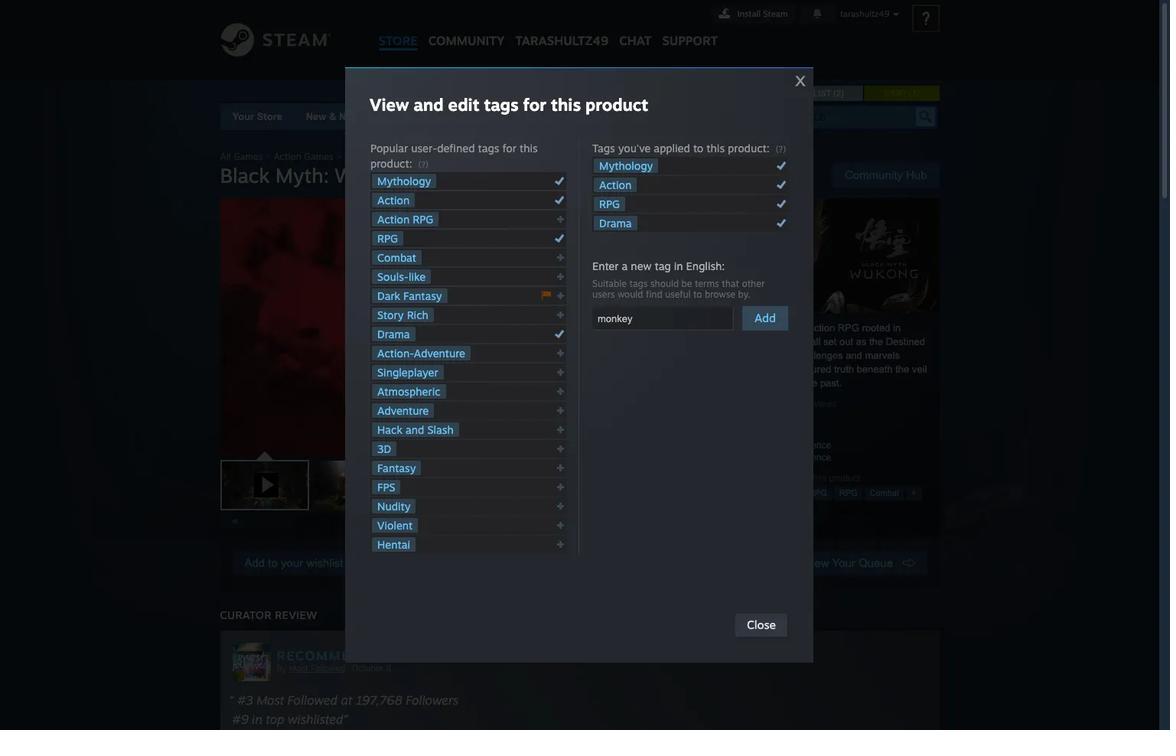 Task type: locate. For each thing, give the bounding box(es) containing it.
in inside " #3 most followed at 197,768 followers #9 in top wishlisted"
[[252, 712, 263, 727]]

in up destined
[[893, 322, 901, 334]]

tags right edit
[[484, 94, 519, 115]]

add left is
[[755, 311, 776, 325]]

uncover
[[736, 364, 771, 375]]

would
[[618, 289, 643, 300]]

) right "cart"
[[917, 89, 920, 98]]

community hub
[[845, 168, 927, 181]]

0 vertical spatial mythology
[[599, 159, 653, 172]]

community
[[845, 168, 903, 181]]

adventure
[[414, 347, 465, 360], [377, 404, 429, 417]]

1 horizontal spatial product:
[[728, 142, 770, 155]]

store
[[379, 33, 418, 48]]

2 horizontal spatial black
[[692, 322, 716, 334]]

adventure up the singleplayer
[[414, 347, 465, 360]]

0 vertical spatial adventure
[[414, 347, 465, 360]]

1 vertical spatial for
[[503, 142, 517, 155]]

1 horizontal spatial rpg link
[[594, 197, 625, 211]]

should
[[651, 278, 679, 289]]

slash
[[427, 423, 454, 436]]

your left queue
[[833, 557, 856, 570]]

black inside black myth: wukong is an action rpg rooted in chinese mythology. you shall set out as the destined one to venture into the challenges and marvels ahead, to uncover the obscured truth beneath the veil of a glorious legend from the past.
[[692, 322, 716, 334]]

to
[[694, 142, 704, 155], [694, 289, 702, 300], [713, 350, 722, 361], [725, 364, 733, 375], [268, 557, 278, 570]]

( right wishlist
[[834, 89, 836, 98]]

0 vertical spatial popular
[[371, 142, 408, 155]]

shall
[[800, 336, 821, 348]]

0 vertical spatial followed
[[311, 663, 346, 674]]

wishlist
[[307, 557, 344, 570]]

action rpg down game science game science
[[783, 488, 827, 498]]

0 horizontal spatial action rpg link
[[372, 212, 439, 227]]

drama up enter
[[599, 217, 632, 230]]

obscured
[[791, 364, 832, 375]]

add left your
[[245, 557, 265, 570]]

1 games from the left
[[234, 151, 263, 162]]

veil
[[912, 364, 927, 375]]

2 ( from the left
[[910, 89, 912, 98]]

wukong down black myth: wukong "link" on the left
[[335, 163, 412, 188]]

top
[[266, 712, 284, 727]]

story rich
[[377, 309, 429, 322]]

recommended
[[277, 648, 391, 664]]

1 horizontal spatial mythology link
[[594, 158, 659, 173]]

your left store
[[232, 111, 254, 122]]

combat
[[377, 251, 416, 264], [870, 488, 900, 498]]

0 vertical spatial combat
[[377, 251, 416, 264]]

1 vertical spatial your
[[833, 557, 856, 570]]

enter a new tag in english: suitable tags should be terms that other users would find useful to browse by.
[[593, 260, 765, 300]]

hack
[[377, 423, 403, 436]]

3d link
[[372, 442, 397, 456]]

myth: for black myth: wukong is an action rpg rooted in chinese mythology. you shall set out as the destined one to venture into the challenges and marvels ahead, to uncover the obscured truth beneath the veil of a glorious legend from the past.
[[719, 322, 743, 334]]

browse
[[705, 289, 736, 300]]

in
[[674, 260, 683, 273], [893, 322, 901, 334], [252, 712, 263, 727]]

1 ( from the left
[[834, 89, 836, 98]]

1 vertical spatial (?)
[[418, 159, 429, 170]]

wukong
[[397, 151, 433, 162], [335, 163, 412, 188], [746, 322, 782, 334]]

user
[[786, 399, 803, 410]]

defined down categories link
[[437, 142, 475, 155]]

0 vertical spatial rpg link
[[594, 197, 625, 211]]

a inside black myth: wukong is an action rpg rooted in chinese mythology. you shall set out as the destined one to venture into the challenges and marvels ahead, to uncover the obscured truth beneath the veil of a glorious legend from the past.
[[703, 377, 708, 389]]

1 vertical spatial user-
[[726, 473, 747, 484]]

0 vertical spatial science
[[799, 440, 832, 451]]

1 vertical spatial and
[[846, 350, 863, 361]]

for down game science game science
[[799, 473, 810, 484]]

black down "new & noteworthy" link
[[344, 151, 367, 162]]

> up black myth: wukong
[[336, 151, 342, 162]]

a left new
[[622, 260, 628, 273]]

0 vertical spatial action link
[[594, 178, 637, 192]]

queue
[[859, 557, 893, 570]]

myth: inside black myth: wukong is an action rpg rooted in chinese mythology. you shall set out as the destined one to venture into the challenges and marvels ahead, to uncover the obscured truth beneath the veil of a glorious legend from the past.
[[719, 322, 743, 334]]

wishlist                 ( 2 )
[[792, 89, 844, 98]]

in inside black myth: wukong is an action rpg rooted in chinese mythology. you shall set out as the destined one to venture into the challenges and marvels ahead, to uncover the obscured truth beneath the veil of a glorious legend from the past.
[[893, 322, 901, 334]]

combat link left +
[[865, 486, 905, 501]]

1 vertical spatial science
[[799, 452, 832, 463]]

all games link
[[220, 151, 263, 162]]

games up black myth: wukong
[[304, 151, 334, 162]]

1 horizontal spatial a
[[703, 377, 708, 389]]

0 vertical spatial product:
[[728, 142, 770, 155]]

most up top
[[257, 693, 284, 708]]

) for 2
[[841, 89, 844, 98]]

1 vertical spatial mythology link
[[372, 174, 437, 188]]

recommended by most followed october 8
[[277, 648, 391, 674]]

0 vertical spatial action rpg link
[[372, 212, 439, 227]]

myth: down action games link
[[275, 163, 329, 188]]

2 horizontal spatial product:
[[830, 473, 863, 484]]

1 horizontal spatial action rpg link
[[778, 486, 833, 501]]

#3
[[237, 693, 253, 708]]

to left your
[[268, 557, 278, 570]]

1 horizontal spatial most
[[289, 663, 309, 674]]

1 vertical spatial action rpg
[[783, 488, 827, 498]]

wukong up mythology.
[[746, 322, 782, 334]]

1 vertical spatial product:
[[371, 157, 412, 170]]

view up black myth: wukong "link" on the left
[[370, 94, 409, 115]]

1 horizontal spatial in
[[674, 260, 683, 273]]

steam
[[763, 8, 788, 19]]

black myth: wukong
[[220, 163, 412, 188]]

rpg link left +
[[834, 486, 863, 501]]

black down all games link
[[220, 163, 270, 188]]

fantasy up fps
[[377, 462, 416, 475]]

most
[[289, 663, 309, 674], [257, 693, 284, 708]]

action rpg up souls-like
[[377, 213, 433, 226]]

followed up at
[[311, 663, 346, 674]]

mythology link down you've
[[594, 158, 659, 173]]

0 vertical spatial in
[[674, 260, 683, 273]]

black
[[344, 151, 367, 162], [220, 163, 270, 188], [692, 322, 716, 334]]

a right of
[[703, 377, 708, 389]]

action rpg link down game science game science
[[778, 486, 833, 501]]

0 horizontal spatial >
[[266, 151, 271, 162]]

and
[[414, 94, 444, 115], [846, 350, 863, 361], [406, 423, 424, 436]]

0 vertical spatial a
[[622, 260, 628, 273]]

your store
[[232, 111, 282, 122]]

myth: down noteworthy
[[370, 151, 395, 162]]

for
[[523, 94, 547, 115], [503, 142, 517, 155], [799, 473, 810, 484]]

rooted
[[862, 322, 891, 334]]

1 horizontal spatial (?)
[[776, 144, 786, 155]]

your inside view your queue 'link'
[[833, 557, 856, 570]]

be
[[682, 278, 692, 289]]

hub
[[906, 168, 927, 181]]

support
[[663, 33, 718, 48]]

drama
[[599, 217, 632, 230], [377, 328, 410, 341]]

1 horizontal spatial popular user-defined tags for this product:
[[692, 473, 863, 484]]

popular user-defined tags for this product: down game science game science
[[692, 473, 863, 484]]

your store link
[[232, 111, 282, 122]]

followed inside " #3 most followed at 197,768 followers #9 in top wishlisted"
[[288, 693, 338, 708]]

1 vertical spatial drama link
[[372, 327, 415, 341]]

0 horizontal spatial view
[[370, 94, 409, 115]]

) up the search text field
[[841, 89, 844, 98]]

1 vertical spatial game science link
[[771, 452, 832, 463]]

rpg inside black myth: wukong is an action rpg rooted in chinese mythology. you shall set out as the destined one to venture into the challenges and marvels ahead, to uncover the obscured truth beneath the veil of a glorious legend from the past.
[[838, 322, 860, 334]]

most inside "recommended by most followed october 8"
[[289, 663, 309, 674]]

1 vertical spatial tarashultz49
[[515, 33, 609, 48]]

rpg up the souls-
[[377, 232, 398, 245]]

wukong inside black myth: wukong is an action rpg rooted in chinese mythology. you shall set out as the destined one to venture into the challenges and marvels ahead, to uncover the obscured truth beneath the veil of a glorious legend from the past.
[[746, 322, 782, 334]]

1 horizontal spatial games
[[304, 151, 334, 162]]

1 vertical spatial mythology
[[377, 175, 431, 188]]

tag
[[655, 260, 671, 273]]

destined
[[886, 336, 926, 348]]

black up chinese
[[692, 322, 716, 334]]

view inside 'link'
[[805, 557, 830, 570]]

0 horizontal spatial your
[[232, 111, 254, 122]]

one
[[692, 350, 711, 361]]

2 vertical spatial myth:
[[719, 322, 743, 334]]

0 vertical spatial most
[[289, 663, 309, 674]]

search text field
[[794, 107, 912, 127]]

1 science from the top
[[799, 440, 832, 451]]

0 vertical spatial (?)
[[776, 144, 786, 155]]

2 vertical spatial wukong
[[746, 322, 782, 334]]

2 vertical spatial and
[[406, 423, 424, 436]]

tags down new
[[630, 278, 648, 289]]

black for black myth: wukong is an action rpg rooted in chinese mythology. you shall set out as the destined one to venture into the challenges and marvels ahead, to uncover the obscured truth beneath the veil of a glorious legend from the past.
[[692, 322, 716, 334]]

support link
[[657, 0, 724, 52]]

community
[[429, 33, 505, 48]]

1 vertical spatial popular user-defined tags for this product:
[[692, 473, 863, 484]]

view left queue
[[805, 557, 830, 570]]

mythology
[[599, 159, 653, 172], [377, 175, 431, 188]]

mythology link down black myth: wukong "link" on the left
[[372, 174, 437, 188]]

the down rooted
[[870, 336, 883, 348]]

science
[[799, 440, 832, 451], [799, 452, 832, 463]]

and down as
[[846, 350, 863, 361]]

combat left +
[[870, 488, 900, 498]]

0 vertical spatial user-
[[411, 142, 437, 155]]

wukong down categories link
[[397, 151, 433, 162]]

atmospheric link
[[372, 384, 446, 399]]

followed inside "recommended by most followed october 8"
[[311, 663, 346, 674]]

1 horizontal spatial combat
[[870, 488, 900, 498]]

0 vertical spatial add
[[755, 311, 776, 325]]

popular user-defined tags for this product: down categories link
[[371, 142, 538, 170]]

myth: up chinese
[[719, 322, 743, 334]]

1 vertical spatial add
[[245, 557, 265, 570]]

tags down the points at the top left
[[478, 142, 500, 155]]

0 vertical spatial mythology link
[[594, 158, 659, 173]]

the up the from on the right bottom
[[774, 364, 788, 375]]

1 vertical spatial action link
[[372, 193, 415, 207]]

combat up the souls-
[[377, 251, 416, 264]]

and for edit
[[414, 94, 444, 115]]

0 horizontal spatial games
[[234, 151, 263, 162]]

1 vertical spatial combat link
[[865, 486, 905, 501]]

new
[[306, 111, 326, 122]]

1 ) from the left
[[841, 89, 844, 98]]

black myth: wukong is an action rpg rooted in chinese mythology. you shall set out as the destined one to venture into the challenges and marvels ahead, to uncover the obscured truth beneath the veil of a glorious legend from the past.
[[692, 322, 927, 389]]

and down 'adventure' link
[[406, 423, 424, 436]]

most followed link
[[289, 663, 346, 674]]

mythology for leftmost mythology link
[[377, 175, 431, 188]]

community link
[[423, 0, 510, 56]]

violent
[[377, 519, 413, 532]]

drama link up the action-
[[372, 327, 415, 341]]

action rpg for leftmost action rpg link
[[377, 213, 433, 226]]

1 vertical spatial in
[[893, 322, 901, 334]]

of
[[692, 377, 700, 389]]

the left 'veil'
[[896, 364, 910, 375]]

categories
[[417, 111, 469, 122]]

fantasy up rich
[[404, 289, 442, 302]]

0 vertical spatial tarashultz49
[[841, 8, 890, 19]]

rpg up the out
[[838, 322, 860, 334]]

action rpg link
[[372, 212, 439, 227], [778, 486, 833, 501]]

you've
[[618, 142, 651, 155]]

> right all games link
[[266, 151, 271, 162]]

combat link up the souls-
[[372, 250, 422, 265]]

legend
[[749, 377, 779, 389]]

install steam
[[738, 8, 788, 19]]

atmospheric
[[377, 385, 441, 398]]

to up glorious
[[725, 364, 733, 375]]

dark fantasy
[[377, 289, 442, 302]]

(?) inside tags you've applied to this product: (?)
[[776, 144, 786, 155]]

violent link
[[372, 518, 418, 533]]

action rpg link up souls-like
[[372, 212, 439, 227]]

wukong for black myth: wukong is an action rpg rooted in chinese mythology. you shall set out as the destined one to venture into the challenges and marvels ahead, to uncover the obscured truth beneath the veil of a glorious legend from the past.
[[746, 322, 782, 334]]

for down the points at the top left
[[503, 142, 517, 155]]

2 games from the left
[[304, 151, 334, 162]]

action
[[809, 322, 835, 334]]

1 horizontal spatial for
[[523, 94, 547, 115]]

review
[[275, 609, 317, 622]]

1 horizontal spatial >
[[336, 151, 342, 162]]

1 vertical spatial popular
[[692, 473, 723, 484]]

followed up wishlisted"
[[288, 693, 338, 708]]

this right the applied
[[707, 142, 725, 155]]

0 horizontal spatial combat
[[377, 251, 416, 264]]

in right #9
[[252, 712, 263, 727]]

add inside button
[[755, 311, 776, 325]]

most right by
[[289, 663, 309, 674]]

this down game science game science
[[813, 473, 827, 484]]

( right "cart"
[[910, 89, 912, 98]]

that
[[722, 278, 739, 289]]

story
[[377, 309, 404, 322]]

0 horizontal spatial a
[[622, 260, 628, 273]]

beneath
[[857, 364, 893, 375]]

2 vertical spatial for
[[799, 473, 810, 484]]

adventure link
[[372, 403, 434, 418]]

0 vertical spatial game
[[771, 440, 796, 451]]

black myth: wukong link
[[344, 151, 433, 162]]

chat
[[620, 33, 652, 48]]

0 horizontal spatial add
[[245, 557, 265, 570]]

2 vertical spatial rpg link
[[834, 486, 863, 501]]

view for view your queue
[[805, 557, 830, 570]]

all
[[220, 151, 231, 162]]

0 vertical spatial combat link
[[372, 250, 422, 265]]

2 game science link from the top
[[771, 452, 832, 463]]

defined down game science game science
[[747, 473, 777, 484]]

games right all
[[234, 151, 263, 162]]

1 vertical spatial view
[[805, 557, 830, 570]]

hentai
[[377, 538, 410, 551]]

mythology.
[[731, 336, 778, 348]]

truth
[[834, 364, 854, 375]]

1 horizontal spatial drama
[[599, 217, 632, 230]]

0 vertical spatial black
[[344, 151, 367, 162]]

rpg link up the souls-
[[372, 231, 403, 246]]

action link down tags
[[594, 178, 637, 192]]

1 vertical spatial followed
[[288, 693, 338, 708]]

in right tag
[[674, 260, 683, 273]]

0 horizontal spatial for
[[503, 142, 517, 155]]

0 horizontal spatial myth:
[[275, 163, 329, 188]]

wukong for black myth: wukong
[[335, 163, 412, 188]]

for right the points at the top left
[[523, 94, 547, 115]]

rpg link down tags
[[594, 197, 625, 211]]

game science link
[[771, 440, 832, 451], [771, 452, 832, 463]]

drama up the action-
[[377, 328, 410, 341]]

in inside 'enter a new tag in english: suitable tags should be terms that other users would find useful to browse by.'
[[674, 260, 683, 273]]

your
[[232, 111, 254, 122], [833, 557, 856, 570]]

and left edit
[[414, 94, 444, 115]]

dark
[[377, 289, 400, 302]]

0 vertical spatial action rpg
[[377, 213, 433, 226]]

0 horizontal spatial combat link
[[372, 250, 422, 265]]

most inside " #3 most followed at 197,768 followers #9 in top wishlisted"
[[257, 693, 284, 708]]

0 horizontal spatial mythology link
[[372, 174, 437, 188]]

mythology down black myth: wukong "link" on the left
[[377, 175, 431, 188]]

0 vertical spatial and
[[414, 94, 444, 115]]

2 ) from the left
[[917, 89, 920, 98]]

drama link up enter
[[594, 216, 637, 230]]

black for black myth: wukong
[[220, 163, 270, 188]]

to right be
[[694, 289, 702, 300]]

0 vertical spatial drama link
[[594, 216, 637, 230]]

2 vertical spatial product:
[[830, 473, 863, 484]]

0 vertical spatial view
[[370, 94, 409, 115]]

venture
[[724, 350, 758, 361]]

adventure down atmospheric
[[377, 404, 429, 417]]

mythology down you've
[[599, 159, 653, 172]]

1 vertical spatial black
[[220, 163, 270, 188]]

action link down black myth: wukong "link" on the left
[[372, 193, 415, 207]]

1 horizontal spatial mythology
[[599, 159, 653, 172]]



Task type: vqa. For each thing, say whether or not it's contained in the screenshot.
-
no



Task type: describe. For each thing, give the bounding box(es) containing it.
1 > from the left
[[266, 151, 271, 162]]

0 horizontal spatial popular user-defined tags for this product:
[[371, 142, 538, 170]]

no
[[771, 399, 783, 410]]

ignore
[[431, 557, 463, 570]]

0 horizontal spatial drama link
[[372, 327, 415, 341]]

labs
[[625, 111, 648, 122]]

add for add to your wishlist
[[245, 557, 265, 570]]

points shop link
[[480, 103, 563, 130]]

new
[[631, 260, 652, 273]]

2
[[836, 89, 841, 98]]

this right shop on the top of page
[[551, 94, 581, 115]]

followed for "
[[288, 693, 338, 708]]

view and edit tags for this product
[[370, 94, 649, 115]]

followers
[[406, 693, 459, 708]]

myth: for black myth: wukong
[[275, 163, 329, 188]]

action down tags
[[599, 178, 632, 191]]

most for recommended
[[289, 663, 309, 674]]

action games link
[[274, 151, 334, 162]]

in for black myth: wukong is an action rpg rooted in chinese mythology. you shall set out as the destined one to venture into the challenges and marvels ahead, to uncover the obscured truth beneath the veil of a glorious legend from the past.
[[893, 322, 901, 334]]

1 horizontal spatial drama link
[[594, 216, 637, 230]]

cart         ( 1 )
[[885, 89, 920, 98]]

add button
[[743, 306, 789, 331]]

tags
[[593, 142, 615, 155]]

cart
[[885, 89, 907, 98]]

1 game science link from the top
[[771, 440, 832, 451]]

hentai link
[[372, 537, 416, 552]]

edit
[[448, 94, 480, 115]]

" #3 most followed at 197,768 followers #9 in top wishlisted"
[[229, 693, 459, 727]]

view your queue link
[[793, 551, 927, 576]]

rpg down tags
[[599, 198, 620, 211]]

1 horizontal spatial user-
[[726, 473, 747, 484]]

combat for right combat link
[[870, 488, 900, 498]]

rpg up like
[[413, 213, 433, 226]]

1 game from the top
[[771, 440, 796, 451]]

1 vertical spatial defined
[[747, 473, 777, 484]]

0 vertical spatial drama
[[599, 217, 632, 230]]

singleplayer
[[377, 366, 438, 379]]

new & noteworthy link
[[306, 111, 394, 122]]

+
[[912, 488, 917, 498]]

to inside 'enter a new tag in english: suitable tags should be terms that other users would find useful to browse by.'
[[694, 289, 702, 300]]

0 vertical spatial myth:
[[370, 151, 395, 162]]

and inside black myth: wukong is an action rpg rooted in chinese mythology. you shall set out as the destined one to venture into the challenges and marvels ahead, to uncover the obscured truth beneath the veil of a glorious legend from the past.
[[846, 350, 863, 361]]

challenges
[[796, 350, 843, 361]]

action-adventure
[[377, 347, 465, 360]]

chinese
[[692, 336, 728, 348]]

past.
[[821, 377, 842, 389]]

1 horizontal spatial action link
[[594, 178, 637, 192]]

action down black myth: wukong "link" on the left
[[377, 194, 410, 207]]

0 vertical spatial your
[[232, 111, 254, 122]]

fps
[[377, 481, 395, 494]]

wishlist
[[792, 89, 831, 98]]

glorious
[[711, 377, 746, 389]]

curator review
[[220, 609, 317, 622]]

view your queue
[[805, 557, 903, 570]]

( for 2
[[834, 89, 836, 98]]

no user reviews
[[771, 399, 837, 410]]

store
[[257, 111, 282, 122]]

1 horizontal spatial tarashultz49
[[841, 8, 890, 19]]

story rich link
[[372, 308, 434, 322]]

0 horizontal spatial drama
[[377, 328, 410, 341]]

october
[[352, 663, 384, 674]]

other
[[742, 278, 765, 289]]

Enter a tag text field
[[598, 309, 728, 328]]

197,768
[[356, 693, 403, 708]]

in for " #3 most followed at 197,768 followers #9 in top wishlisted"
[[252, 712, 263, 727]]

as
[[856, 336, 867, 348]]

by
[[277, 663, 287, 674]]

out
[[840, 336, 854, 348]]

1 vertical spatial adventure
[[377, 404, 429, 417]]

0 horizontal spatial product:
[[371, 157, 412, 170]]

singleplayer link
[[372, 365, 444, 380]]

tags inside 'enter a new tag in english: suitable tags should be terms that other users would find useful to browse by.'
[[630, 278, 648, 289]]

0 horizontal spatial rpg link
[[372, 231, 403, 246]]

2 horizontal spatial for
[[799, 473, 810, 484]]

2 science from the top
[[799, 452, 832, 463]]

the down obscured
[[804, 377, 818, 389]]

action-
[[377, 347, 414, 360]]

0 horizontal spatial action link
[[372, 193, 415, 207]]

1 vertical spatial fantasy
[[377, 462, 416, 475]]

rpg down game science game science
[[809, 488, 827, 498]]

2 game from the top
[[771, 452, 796, 463]]

3d
[[377, 442, 391, 456]]

like
[[409, 270, 426, 283]]

and for slash
[[406, 423, 424, 436]]

0 horizontal spatial user-
[[411, 142, 437, 155]]

1 horizontal spatial popular
[[692, 473, 723, 484]]

points
[[492, 111, 523, 122]]

an
[[795, 322, 806, 334]]

install
[[738, 8, 761, 19]]

users
[[593, 289, 615, 300]]

"
[[229, 693, 234, 708]]

hack and slash
[[377, 423, 454, 436]]

action down game science game science
[[783, 488, 807, 498]]

followed for recommended
[[311, 663, 346, 674]]

community hub link
[[833, 163, 940, 188]]

labs link
[[613, 103, 661, 130]]

tarashultz49 inside "tarashultz49" link
[[515, 33, 609, 48]]

) for 1
[[917, 89, 920, 98]]

action rpg for bottommost action rpg link
[[783, 488, 827, 498]]

categories link
[[417, 111, 469, 122]]

new & noteworthy
[[306, 111, 394, 122]]

add to your wishlist
[[245, 557, 344, 570]]

rich
[[407, 309, 429, 322]]

curator
[[220, 609, 272, 622]]

rpg left +
[[840, 488, 858, 498]]

into
[[760, 350, 776, 361]]

0 horizontal spatial popular
[[371, 142, 408, 155]]

add for add
[[755, 311, 776, 325]]

reviews
[[806, 399, 837, 410]]

1
[[912, 89, 917, 98]]

action up black myth: wukong
[[274, 151, 302, 162]]

view for view and edit tags for this product
[[370, 94, 409, 115]]

0 horizontal spatial (?)
[[418, 159, 429, 170]]

0 vertical spatial fantasy
[[404, 289, 442, 302]]

to down chinese
[[713, 350, 722, 361]]

2 > from the left
[[336, 151, 342, 162]]

mythology for topmost mythology link
[[599, 159, 653, 172]]

tags you've applied to this product: (?)
[[593, 142, 786, 155]]

to right the applied
[[694, 142, 704, 155]]

suitable
[[593, 278, 627, 289]]

is
[[785, 322, 792, 334]]

your
[[281, 557, 303, 570]]

close
[[747, 618, 776, 632]]

( for 1
[[910, 89, 912, 98]]

action up the souls-
[[377, 213, 410, 226]]

applied
[[654, 142, 690, 155]]

0 vertical spatial wukong
[[397, 151, 433, 162]]

all games > action games > black myth: wukong
[[220, 151, 433, 162]]

1 horizontal spatial combat link
[[865, 486, 905, 501]]

fantasy link
[[372, 461, 421, 475]]

marvels
[[865, 350, 900, 361]]

tags down game science game science
[[780, 473, 797, 484]]

&
[[329, 111, 336, 122]]

set
[[824, 336, 837, 348]]

wishlisted"
[[288, 712, 348, 727]]

english:
[[686, 260, 725, 273]]

you
[[781, 336, 798, 348]]

this down points shop link
[[520, 142, 538, 155]]

0 horizontal spatial defined
[[437, 142, 475, 155]]

the down you
[[779, 350, 793, 361]]

most for "
[[257, 693, 284, 708]]

a inside 'enter a new tag in english: suitable tags should be terms that other users would find useful to browse by.'
[[622, 260, 628, 273]]

2 horizontal spatial rpg link
[[834, 486, 863, 501]]

combat for the top combat link
[[377, 251, 416, 264]]

0 vertical spatial for
[[523, 94, 547, 115]]

#9
[[232, 712, 249, 727]]

1 vertical spatial action rpg link
[[778, 486, 833, 501]]

1 horizontal spatial black
[[344, 151, 367, 162]]



